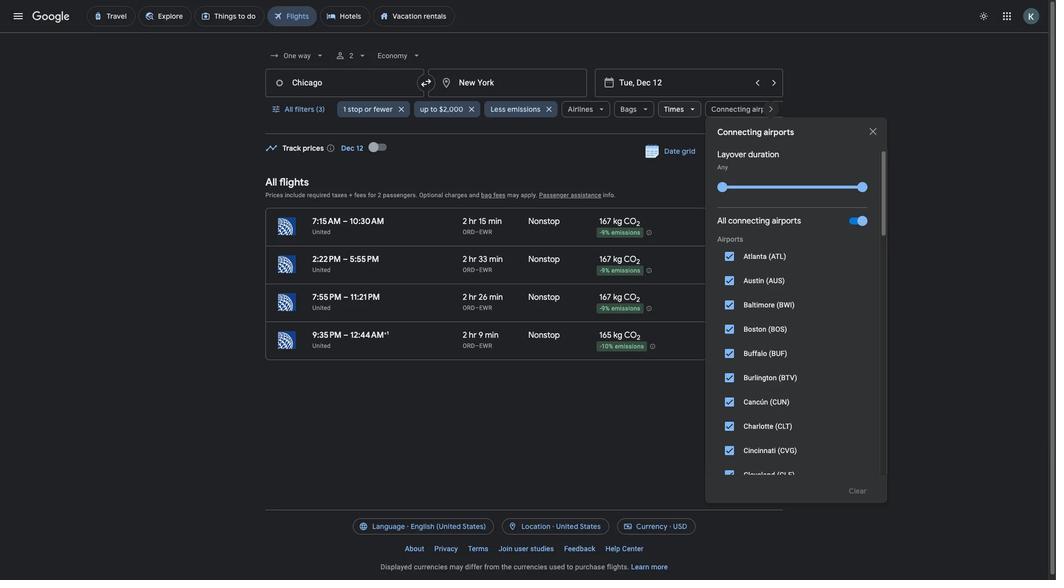 Task type: describe. For each thing, give the bounding box(es) containing it.
1 vertical spatial connecting airports
[[718, 127, 795, 138]]

duration
[[749, 150, 780, 160]]

grid
[[682, 147, 696, 156]]

differ
[[465, 563, 483, 571]]

united down the 9:35 pm text field
[[313, 343, 331, 350]]

min for 2 hr 33 min
[[490, 254, 503, 265]]

(3)
[[316, 105, 325, 114]]

hr for 33
[[469, 254, 477, 265]]

charges
[[445, 192, 468, 199]]

11:21 pm
[[351, 292, 380, 303]]

currency
[[637, 522, 668, 531]]

united for 7:55 pm
[[313, 305, 331, 312]]

join
[[499, 545, 513, 553]]

co for 2 hr 15 min
[[624, 217, 637, 227]]

for
[[368, 192, 376, 199]]

all for all connecting airports
[[718, 216, 727, 226]]

total duration 2 hr 26 min. element
[[463, 292, 529, 304]]

change appearance image
[[972, 4, 997, 28]]

(atl)
[[769, 252, 787, 261]]

about link
[[400, 541, 430, 557]]

all filters (3)
[[285, 105, 325, 114]]

2 inside 2 hr 33 min ord – ewr
[[463, 254, 467, 265]]

nonstop for 2 hr 26 min
[[529, 292, 560, 303]]

Departure time: 7:15 AM. text field
[[313, 217, 341, 227]]

less emissions button
[[485, 97, 558, 121]]

ord for 2 hr 9 min
[[463, 343, 475, 350]]

ord for 2 hr 26 min
[[463, 305, 475, 312]]

required
[[307, 192, 331, 199]]

emissions for 2 hr 9 min
[[615, 343, 644, 350]]

join user studies link
[[494, 541, 560, 557]]

none text field inside search field
[[266, 69, 424, 97]]

167 kg co 2 for 2 hr 33 min
[[600, 254, 641, 266]]

atlanta
[[744, 252, 767, 261]]

learn more link
[[632, 563, 668, 571]]

states
[[580, 522, 601, 531]]

167 for 2 hr 15 min
[[600, 217, 612, 227]]

7:15 am – 10:30 am united
[[313, 217, 384, 236]]

emissions for 2 hr 33 min
[[612, 267, 641, 274]]

dec 12
[[341, 144, 364, 153]]

1 inside 1 stop or fewer popup button
[[343, 105, 346, 114]]

only button
[[828, 463, 868, 487]]

12:44 am
[[351, 330, 384, 340]]

kg for 2 hr 26 min
[[614, 292, 623, 303]]

atlanta (atl)
[[744, 252, 787, 261]]

usd
[[674, 522, 688, 531]]

this price for this flight doesn't include overhead bin access. if you need a carry-on bag, use the bags filter to update prices. image
[[713, 220, 725, 232]]

all filters (3) button
[[266, 97, 333, 121]]

more
[[652, 563, 668, 571]]

united for 2:22 pm
[[313, 267, 331, 274]]

charlotte (clt)
[[744, 422, 793, 431]]

- for 2 hr 15 min
[[600, 229, 602, 236]]

Departure time: 2:22 PM. text field
[[313, 254, 341, 265]]

united left states
[[557, 522, 579, 531]]

cleveland
[[744, 471, 776, 479]]

stop
[[348, 105, 363, 114]]

nonstop flight. element for 2 hr 33 min
[[529, 254, 560, 266]]

ord for 2 hr 33 min
[[463, 267, 475, 274]]

(clt)
[[776, 422, 793, 431]]

and
[[469, 192, 480, 199]]

total duration 2 hr 33 min. element
[[463, 254, 529, 266]]

by:
[[757, 190, 768, 199]]

1 stop or fewer button
[[337, 97, 410, 121]]

-9% emissions for 2 hr 15 min
[[600, 229, 641, 236]]

language
[[373, 522, 405, 531]]

2 inside 2 hr 26 min ord – ewr
[[463, 292, 467, 303]]

- for 2 hr 9 min
[[600, 343, 602, 350]]

(buf)
[[770, 350, 788, 358]]

connecting inside popup button
[[712, 105, 751, 114]]

about
[[405, 545, 425, 553]]

Arrival time: 10:30 AM. text field
[[350, 217, 384, 227]]

hr for 9
[[469, 330, 477, 340]]

(btv)
[[779, 374, 798, 382]]

(cun)
[[771, 398, 790, 406]]

united for 7:15 am
[[313, 229, 331, 236]]

all for all flights
[[266, 176, 277, 189]]

ewr for 26
[[480, 305, 493, 312]]

nonstop flight. element for 2 hr 15 min
[[529, 217, 560, 228]]

0 vertical spatial +
[[349, 192, 353, 199]]

close dialog image
[[868, 125, 880, 138]]

165 kg co 2
[[600, 330, 641, 342]]

english
[[411, 522, 435, 531]]

boston (bos)
[[744, 325, 788, 333]]

leaves o'hare international airport at 9:35 pm on tuesday, december 12 and arrives at newark liberty international airport at 12:44 am on wednesday, december 13. element
[[313, 330, 389, 340]]

feedback
[[565, 545, 596, 553]]

2 vertical spatial airports
[[773, 216, 802, 226]]

9% for 2 hr 33 min
[[602, 267, 610, 274]]

– inside '2:22 pm – 5:55 pm united'
[[343, 254, 348, 265]]

- for 2 hr 26 min
[[600, 305, 602, 312]]

kg for 2 hr 15 min
[[614, 217, 623, 227]]

Departure time: 7:55 PM. text field
[[313, 292, 342, 303]]

– inside the 7:15 am – 10:30 am united
[[343, 217, 348, 227]]

austin
[[744, 277, 765, 285]]

ewr for 33
[[480, 267, 493, 274]]

min for 2 hr 9 min
[[485, 330, 499, 340]]

9% for 2 hr 15 min
[[602, 229, 610, 236]]

bags
[[621, 105, 637, 114]]

charlotte
[[744, 422, 774, 431]]

dec
[[341, 144, 355, 153]]

-9% emissions for 2 hr 33 min
[[600, 267, 641, 274]]

(bos)
[[769, 325, 788, 333]]

1 vertical spatial airports
[[764, 127, 795, 138]]

layover
[[718, 150, 747, 160]]

(united
[[437, 522, 461, 531]]

158 us dollars text field for 2 hr 26 min
[[725, 297, 743, 307]]

displayed currencies may differ from the currencies used to purchase flights. learn more
[[381, 563, 668, 571]]

baltimore
[[744, 301, 775, 309]]

or
[[365, 105, 372, 114]]

emissions inside popup button
[[508, 105, 541, 114]]

graph
[[754, 147, 774, 156]]

ewr for 15
[[480, 229, 493, 236]]

loading results progress bar
[[0, 32, 1049, 34]]

studies
[[531, 545, 554, 553]]

(cvg)
[[778, 447, 798, 455]]

2:22 pm – 5:55 pm united
[[313, 254, 379, 274]]

date grid
[[665, 147, 696, 156]]

buffalo
[[744, 350, 768, 358]]

cancún
[[744, 398, 769, 406]]

10:30 am
[[350, 217, 384, 227]]

terms
[[468, 545, 489, 553]]

5:55 pm
[[350, 254, 379, 265]]

times
[[665, 105, 684, 114]]

main menu image
[[12, 10, 24, 22]]

learn more about tracked prices image
[[326, 144, 335, 153]]

up
[[420, 105, 429, 114]]

33
[[479, 254, 488, 265]]

1 currencies from the left
[[414, 563, 448, 571]]

all flights main content
[[266, 135, 784, 368]]

date
[[665, 147, 681, 156]]

price graph
[[735, 147, 774, 156]]

15
[[479, 217, 487, 227]]

prices include required taxes + fees for 2 passengers. optional charges and bag fees may apply. passenger assistance
[[266, 192, 602, 199]]

help center
[[606, 545, 644, 553]]

2:22 pm
[[313, 254, 341, 265]]

track
[[283, 144, 301, 153]]

connecting
[[729, 216, 771, 226]]



Task type: locate. For each thing, give the bounding box(es) containing it.
2 inside popup button
[[350, 52, 354, 60]]

none text field inside search field
[[429, 69, 587, 97]]

all for all filters (3)
[[285, 105, 293, 114]]

1 horizontal spatial may
[[508, 192, 520, 199]]

flights.
[[607, 563, 630, 571]]

nonstop for 2 hr 9 min
[[529, 330, 560, 340]]

emissions for 2 hr 15 min
[[612, 229, 641, 236]]

0 vertical spatial -9% emissions
[[600, 229, 641, 236]]

0 vertical spatial 1
[[343, 105, 346, 114]]

4 nonstop from the top
[[529, 330, 560, 340]]

2 hr 15 min ord – ewr
[[463, 217, 502, 236]]

currencies down the join user studies
[[514, 563, 548, 571]]

- for 2 hr 33 min
[[600, 267, 602, 274]]

3 $158 from the top
[[725, 297, 743, 307]]

2 nonstop from the top
[[529, 254, 560, 265]]

1 9% from the top
[[602, 229, 610, 236]]

– right the 7:15 am text field at the left top of the page
[[343, 217, 348, 227]]

next image
[[759, 97, 784, 121]]

1 ord from the top
[[463, 229, 475, 236]]

2 inside 2 hr 9 min ord – ewr
[[463, 330, 467, 340]]

min inside 2 hr 9 min ord – ewr
[[485, 330, 499, 340]]

(aus)
[[767, 277, 785, 285]]

10%
[[602, 343, 614, 350]]

$2,000
[[440, 105, 464, 114]]

connecting airports up price graph
[[718, 127, 795, 138]]

all connecting airports
[[718, 216, 802, 226]]

3 -9% emissions from the top
[[600, 305, 641, 312]]

2 9% from the top
[[602, 267, 610, 274]]

2
[[350, 52, 354, 60], [378, 192, 382, 199], [463, 217, 467, 227], [637, 220, 641, 228], [463, 254, 467, 265], [637, 258, 641, 266], [463, 292, 467, 303], [637, 296, 641, 304], [463, 330, 467, 340], [637, 334, 641, 342]]

1 vertical spatial 1
[[387, 330, 389, 336]]

from
[[485, 563, 500, 571]]

united inside 7:55 pm – 11:21 pm united
[[313, 305, 331, 312]]

2 vertical spatial -9% emissions
[[600, 305, 641, 312]]

– right 7:55 pm "text box"
[[344, 292, 349, 303]]

Departure text field
[[620, 69, 749, 97]]

burlington
[[744, 374, 777, 382]]

1 nonstop from the top
[[529, 217, 560, 227]]

connecting
[[712, 105, 751, 114], [718, 127, 762, 138]]

cincinnati
[[744, 447, 777, 455]]

– right 2:22 pm
[[343, 254, 348, 265]]

total duration 2 hr 9 min. element
[[463, 330, 529, 342]]

0 vertical spatial 167 kg co 2
[[600, 217, 641, 228]]

1 vertical spatial -9% emissions
[[600, 267, 641, 274]]

167 kg co 2 for 2 hr 26 min
[[600, 292, 641, 304]]

ord inside 2 hr 26 min ord – ewr
[[463, 305, 475, 312]]

leaves o'hare international airport at 2:22 pm on tuesday, december 12 and arrives at newark liberty international airport at 5:55 pm on tuesday, december 12. element
[[313, 254, 379, 265]]

connecting left next icon at the right of page
[[712, 105, 751, 114]]

ord down total duration 2 hr 26 min. element
[[463, 305, 475, 312]]

united down 7:15 am
[[313, 229, 331, 236]]

help center link
[[601, 541, 649, 557]]

hr for 15
[[469, 217, 477, 227]]

2 hr from the top
[[469, 254, 477, 265]]

this price for this flight doesn't include overhead bin access. if you need a carry-on bag, use the bags filter to update prices. image
[[713, 296, 725, 308]]

ord down the total duration 2 hr 9 min. element
[[463, 343, 475, 350]]

passenger
[[540, 192, 569, 199]]

nonstop for 2 hr 15 min
[[529, 217, 560, 227]]

+ inside 9:35 pm – 12:44 am + 1
[[384, 330, 387, 336]]

167 kg co 2 for 2 hr 15 min
[[600, 217, 641, 228]]

min right 15
[[489, 217, 502, 227]]

+
[[349, 192, 353, 199], [384, 330, 387, 336]]

0 vertical spatial may
[[508, 192, 520, 199]]

min
[[489, 217, 502, 227], [490, 254, 503, 265], [490, 292, 503, 303], [485, 330, 499, 340]]

connecting up price on the top of page
[[718, 127, 762, 138]]

less emissions
[[491, 105, 541, 114]]

1 horizontal spatial all
[[285, 105, 293, 114]]

ord inside 2 hr 9 min ord – ewr
[[463, 343, 475, 350]]

1 inside 9:35 pm – 12:44 am + 1
[[387, 330, 389, 336]]

0 vertical spatial 167
[[600, 217, 612, 227]]

1 hr from the top
[[469, 217, 477, 227]]

0 horizontal spatial +
[[349, 192, 353, 199]]

united down 2:22 pm text box
[[313, 267, 331, 274]]

1 vertical spatial connecting
[[718, 127, 762, 138]]

0 horizontal spatial all
[[266, 176, 277, 189]]

4 $158 from the top
[[725, 335, 743, 345]]

ewr down 26
[[480, 305, 493, 312]]

2 167 kg co 2 from the top
[[600, 254, 641, 266]]

None text field
[[429, 69, 587, 97]]

1 ewr from the top
[[480, 229, 493, 236]]

kg inside 165 kg co 2
[[614, 330, 623, 340]]

filters
[[295, 105, 315, 114]]

2 inside 2 hr 15 min ord – ewr
[[463, 217, 467, 227]]

sort by: button
[[737, 186, 784, 204]]

ewr inside 2 hr 9 min ord – ewr
[[480, 343, 493, 350]]

learn
[[632, 563, 650, 571]]

-9% emissions for 2 hr 26 min
[[600, 305, 641, 312]]

(bwi)
[[777, 301, 795, 309]]

displayed
[[381, 563, 412, 571]]

states)
[[463, 522, 486, 531]]

3 ord from the top
[[463, 305, 475, 312]]

min for 2 hr 26 min
[[490, 292, 503, 303]]

ewr inside 2 hr 15 min ord – ewr
[[480, 229, 493, 236]]

$158 for 2 hr 33 min
[[725, 259, 743, 269]]

1 right 12:44 am
[[387, 330, 389, 336]]

feedback link
[[560, 541, 601, 557]]

united down 7:55 pm
[[313, 305, 331, 312]]

1 167 kg co 2 from the top
[[600, 217, 641, 228]]

find the best price region
[[266, 135, 784, 168]]

ewr inside 2 hr 33 min ord – ewr
[[480, 267, 493, 274]]

7:55 pm – 11:21 pm united
[[313, 292, 380, 312]]

total duration 2 hr 15 min. element
[[463, 217, 529, 228]]

$158 for 2 hr 15 min
[[725, 221, 743, 231]]

167 for 2 hr 33 min
[[600, 254, 612, 265]]

all up the airports
[[718, 216, 727, 226]]

assistance
[[571, 192, 602, 199]]

airlines button
[[562, 97, 611, 121]]

united states
[[557, 522, 601, 531]]

fees right bag
[[494, 192, 506, 199]]

$158 for 2 hr 26 min
[[725, 297, 743, 307]]

hr left 15
[[469, 217, 477, 227]]

connecting airports button
[[706, 97, 797, 121]]

2 167 from the top
[[600, 254, 612, 265]]

fewer
[[374, 105, 393, 114]]

$158 for 2 hr 9 min
[[725, 335, 743, 345]]

the
[[502, 563, 512, 571]]

9:35 pm
[[313, 330, 342, 340]]

ord
[[463, 229, 475, 236], [463, 267, 475, 274], [463, 305, 475, 312], [463, 343, 475, 350]]

may left differ
[[450, 563, 464, 571]]

min for 2 hr 15 min
[[489, 217, 502, 227]]

airlines
[[568, 105, 594, 114]]

0 vertical spatial airports
[[753, 105, 780, 114]]

bag
[[482, 192, 492, 199]]

4 - from the top
[[600, 343, 602, 350]]

swap origin and destination. image
[[420, 77, 433, 89]]

2 hr 33 min ord – ewr
[[463, 254, 503, 274]]

0 horizontal spatial currencies
[[414, 563, 448, 571]]

0 horizontal spatial 1
[[343, 105, 346, 114]]

7:55 pm
[[313, 292, 342, 303]]

united inside '2:22 pm – 5:55 pm united'
[[313, 267, 331, 274]]

price
[[735, 147, 752, 156]]

up to $2,000 button
[[414, 97, 481, 121]]

austin (aus)
[[744, 277, 785, 285]]

co for 2 hr 33 min
[[624, 254, 637, 265]]

4 co from the top
[[625, 330, 637, 340]]

4 hr from the top
[[469, 330, 477, 340]]

user
[[515, 545, 529, 553]]

2 - from the top
[[600, 267, 602, 274]]

4 ewr from the top
[[480, 343, 493, 350]]

help
[[606, 545, 621, 553]]

0 horizontal spatial fees
[[354, 192, 367, 199]]

all inside button
[[285, 105, 293, 114]]

1 left stop
[[343, 105, 346, 114]]

all
[[285, 105, 293, 114], [266, 176, 277, 189], [718, 216, 727, 226]]

1 vertical spatial +
[[384, 330, 387, 336]]

include
[[285, 192, 306, 199]]

Arrival time: 5:55 PM. text field
[[350, 254, 379, 265]]

may left apply.
[[508, 192, 520, 199]]

hr left 26
[[469, 292, 477, 303]]

1 vertical spatial 9%
[[602, 267, 610, 274]]

2 horizontal spatial all
[[718, 216, 727, 226]]

0 horizontal spatial to
[[431, 105, 438, 114]]

Arrival time: 12:44 AM on  Wednesday, December 13. text field
[[351, 330, 389, 340]]

0 vertical spatial to
[[431, 105, 438, 114]]

3 nonstop flight. element from the top
[[529, 292, 560, 304]]

167
[[600, 217, 612, 227], [600, 254, 612, 265], [600, 292, 612, 303]]

$158
[[725, 221, 743, 231], [725, 259, 743, 269], [725, 297, 743, 307], [725, 335, 743, 345]]

hr inside 2 hr 33 min ord – ewr
[[469, 254, 477, 265]]

1 stop or fewer
[[343, 105, 393, 114]]

2 -9% emissions from the top
[[600, 267, 641, 274]]

1 vertical spatial 158 us dollars text field
[[725, 297, 743, 307]]

any
[[718, 164, 729, 171]]

Departure time: 9:35 PM. text field
[[313, 330, 342, 340]]

2 ewr from the top
[[480, 267, 493, 274]]

0 horizontal spatial may
[[450, 563, 464, 571]]

cleveland (cle)
[[744, 471, 795, 479]]

1 fees from the left
[[354, 192, 367, 199]]

3 - from the top
[[600, 305, 602, 312]]

1 horizontal spatial currencies
[[514, 563, 548, 571]]

to inside popup button
[[431, 105, 438, 114]]

kg
[[614, 217, 623, 227], [614, 254, 623, 265], [614, 292, 623, 303], [614, 330, 623, 340]]

– right the 9:35 pm on the bottom left of the page
[[344, 330, 349, 340]]

2 button
[[331, 44, 372, 68]]

optional
[[420, 192, 443, 199]]

– down 33
[[475, 267, 480, 274]]

0 vertical spatial 9%
[[602, 229, 610, 236]]

price graph button
[[709, 142, 782, 160]]

4 ord from the top
[[463, 343, 475, 350]]

ord for 2 hr 15 min
[[463, 229, 475, 236]]

ord down total duration 2 hr 33 min. element in the top of the page
[[463, 267, 475, 274]]

3 9% from the top
[[602, 305, 610, 312]]

co
[[624, 217, 637, 227], [624, 254, 637, 265], [624, 292, 637, 303], [625, 330, 637, 340]]

2 vertical spatial 167
[[600, 292, 612, 303]]

may inside all flights main content
[[508, 192, 520, 199]]

ewr down 9
[[480, 343, 493, 350]]

9
[[479, 330, 484, 340]]

158 us dollars text field up the airports
[[725, 221, 743, 231]]

only
[[840, 471, 856, 480]]

3 co from the top
[[624, 292, 637, 303]]

2 nonstop flight. element from the top
[[529, 254, 560, 266]]

connecting airports up price graph button
[[712, 105, 780, 114]]

1 -9% emissions from the top
[[600, 229, 641, 236]]

3 167 kg co 2 from the top
[[600, 292, 641, 304]]

up to $2,000
[[420, 105, 464, 114]]

ewr inside 2 hr 26 min ord – ewr
[[480, 305, 493, 312]]

158 US dollars text field
[[725, 335, 743, 345]]

7:15 am
[[313, 217, 341, 227]]

– inside 2 hr 9 min ord – ewr
[[475, 343, 480, 350]]

less
[[491, 105, 506, 114]]

1 $158 from the top
[[725, 221, 743, 231]]

min inside 2 hr 15 min ord – ewr
[[489, 217, 502, 227]]

4 nonstop flight. element from the top
[[529, 330, 560, 342]]

2 fees from the left
[[494, 192, 506, 199]]

all flights
[[266, 176, 309, 189]]

ord inside 2 hr 15 min ord – ewr
[[463, 229, 475, 236]]

sort
[[741, 190, 756, 199]]

-10% emissions
[[600, 343, 644, 350]]

1 vertical spatial all
[[266, 176, 277, 189]]

nonstop flight. element for 2 hr 9 min
[[529, 330, 560, 342]]

None field
[[266, 47, 329, 65], [374, 47, 426, 65], [266, 47, 329, 65], [374, 47, 426, 65]]

passenger assistance button
[[540, 192, 602, 199]]

nonstop flight. element for 2 hr 26 min
[[529, 292, 560, 304]]

0 vertical spatial connecting
[[712, 105, 751, 114]]

1 horizontal spatial fees
[[494, 192, 506, 199]]

hr inside 2 hr 9 min ord – ewr
[[469, 330, 477, 340]]

– inside 2 hr 33 min ord – ewr
[[475, 267, 480, 274]]

1 vertical spatial 167 kg co 2
[[600, 254, 641, 266]]

Arrival time: 11:21 PM. text field
[[351, 292, 380, 303]]

9%
[[602, 229, 610, 236], [602, 267, 610, 274], [602, 305, 610, 312]]

– inside 2 hr 26 min ord – ewr
[[475, 305, 480, 312]]

1 co from the top
[[624, 217, 637, 227]]

apply.
[[521, 192, 538, 199]]

nonstop flight. element
[[529, 217, 560, 228], [529, 254, 560, 266], [529, 292, 560, 304], [529, 330, 560, 342]]

ord inside 2 hr 33 min ord – ewr
[[463, 267, 475, 274]]

united
[[313, 229, 331, 236], [313, 267, 331, 274], [313, 305, 331, 312], [313, 343, 331, 350], [557, 522, 579, 531]]

2 ord from the top
[[463, 267, 475, 274]]

hr left 9
[[469, 330, 477, 340]]

3 hr from the top
[[469, 292, 477, 303]]

hr for 26
[[469, 292, 477, 303]]

3 nonstop from the top
[[529, 292, 560, 303]]

9% for 2 hr 26 min
[[602, 305, 610, 312]]

co for 2 hr 26 min
[[624, 292, 637, 303]]

1 horizontal spatial 1
[[387, 330, 389, 336]]

2 vertical spatial 167 kg co 2
[[600, 292, 641, 304]]

kg for 2 hr 9 min
[[614, 330, 623, 340]]

hr inside 2 hr 26 min ord – ewr
[[469, 292, 477, 303]]

min inside 2 hr 26 min ord – ewr
[[490, 292, 503, 303]]

ewr
[[480, 229, 493, 236], [480, 267, 493, 274], [480, 305, 493, 312], [480, 343, 493, 350]]

min right 9
[[485, 330, 499, 340]]

0 vertical spatial connecting airports
[[712, 105, 780, 114]]

– down 26
[[475, 305, 480, 312]]

ewr down 15
[[480, 229, 493, 236]]

to right up
[[431, 105, 438, 114]]

united inside the 7:15 am – 10:30 am united
[[313, 229, 331, 236]]

– down 15
[[475, 229, 480, 236]]

– inside 2 hr 15 min ord – ewr
[[475, 229, 480, 236]]

min right 33
[[490, 254, 503, 265]]

1 horizontal spatial +
[[384, 330, 387, 336]]

12
[[357, 144, 364, 153]]

2 $158 from the top
[[725, 259, 743, 269]]

158 US dollars text field
[[725, 259, 743, 269]]

airports inside popup button
[[753, 105, 780, 114]]

min inside 2 hr 33 min ord – ewr
[[490, 254, 503, 265]]

3 ewr from the top
[[480, 305, 493, 312]]

kg for 2 hr 33 min
[[614, 254, 623, 265]]

158 us dollars text field for 2 hr 15 min
[[725, 221, 743, 231]]

location
[[522, 522, 551, 531]]

min right 26
[[490, 292, 503, 303]]

used
[[550, 563, 565, 571]]

connecting airports inside popup button
[[712, 105, 780, 114]]

fees left for
[[354, 192, 367, 199]]

leaves o'hare international airport at 7:15 am on tuesday, december 12 and arrives at newark liberty international airport at 10:30 am on tuesday, december 12. element
[[313, 217, 384, 227]]

2 inside 165 kg co 2
[[637, 334, 641, 342]]

all up prices
[[266, 176, 277, 189]]

2 158 us dollars text field from the top
[[725, 297, 743, 307]]

3 167 from the top
[[600, 292, 612, 303]]

layover duration any
[[718, 150, 780, 171]]

hr left 33
[[469, 254, 477, 265]]

– down 9
[[475, 343, 480, 350]]

0 vertical spatial 158 us dollars text field
[[725, 221, 743, 231]]

158 us dollars text field left baltimore
[[725, 297, 743, 307]]

nonstop for 2 hr 33 min
[[529, 254, 560, 265]]

– inside 7:55 pm – 11:21 pm united
[[344, 292, 349, 303]]

2 currencies from the left
[[514, 563, 548, 571]]

None search field
[[266, 44, 888, 580]]

158 US dollars text field
[[725, 221, 743, 231], [725, 297, 743, 307]]

– inside 9:35 pm – 12:44 am + 1
[[344, 330, 349, 340]]

1 nonstop flight. element from the top
[[529, 217, 560, 228]]

co inside 165 kg co 2
[[625, 330, 637, 340]]

cancún (cun)
[[744, 398, 790, 406]]

1 vertical spatial may
[[450, 563, 464, 571]]

2 vertical spatial 9%
[[602, 305, 610, 312]]

ewr for 9
[[480, 343, 493, 350]]

emissions for 2 hr 26 min
[[612, 305, 641, 312]]

167 for 2 hr 26 min
[[600, 292, 612, 303]]

1 vertical spatial to
[[567, 563, 574, 571]]

airports
[[718, 235, 744, 243]]

all left the filters at the top
[[285, 105, 293, 114]]

1 vertical spatial 167
[[600, 254, 612, 265]]

1 horizontal spatial to
[[567, 563, 574, 571]]

taxes
[[332, 192, 348, 199]]

all inside all flights main content
[[266, 176, 277, 189]]

co for 2 hr 9 min
[[625, 330, 637, 340]]

0 vertical spatial all
[[285, 105, 293, 114]]

1 - from the top
[[600, 229, 602, 236]]

leaves o'hare international airport at 7:55 pm on tuesday, december 12 and arrives at newark liberty international airport at 11:21 pm on tuesday, december 12. element
[[313, 292, 380, 303]]

2 co from the top
[[624, 254, 637, 265]]

1 158 us dollars text field from the top
[[725, 221, 743, 231]]

bag fees button
[[482, 192, 506, 199]]

sort by:
[[741, 190, 768, 199]]

ord down total duration 2 hr 15 min. element
[[463, 229, 475, 236]]

ewr down 33
[[480, 267, 493, 274]]

boston
[[744, 325, 767, 333]]

none search field containing connecting airports
[[266, 44, 888, 580]]

None text field
[[266, 69, 424, 97]]

terms link
[[463, 541, 494, 557]]

1 167 from the top
[[600, 217, 612, 227]]

passengers.
[[383, 192, 418, 199]]

2 vertical spatial all
[[718, 216, 727, 226]]

currencies down privacy link
[[414, 563, 448, 571]]

buffalo (buf)
[[744, 350, 788, 358]]

hr inside 2 hr 15 min ord – ewr
[[469, 217, 477, 227]]

to right used
[[567, 563, 574, 571]]



Task type: vqa. For each thing, say whether or not it's contained in the screenshot.
Overview
no



